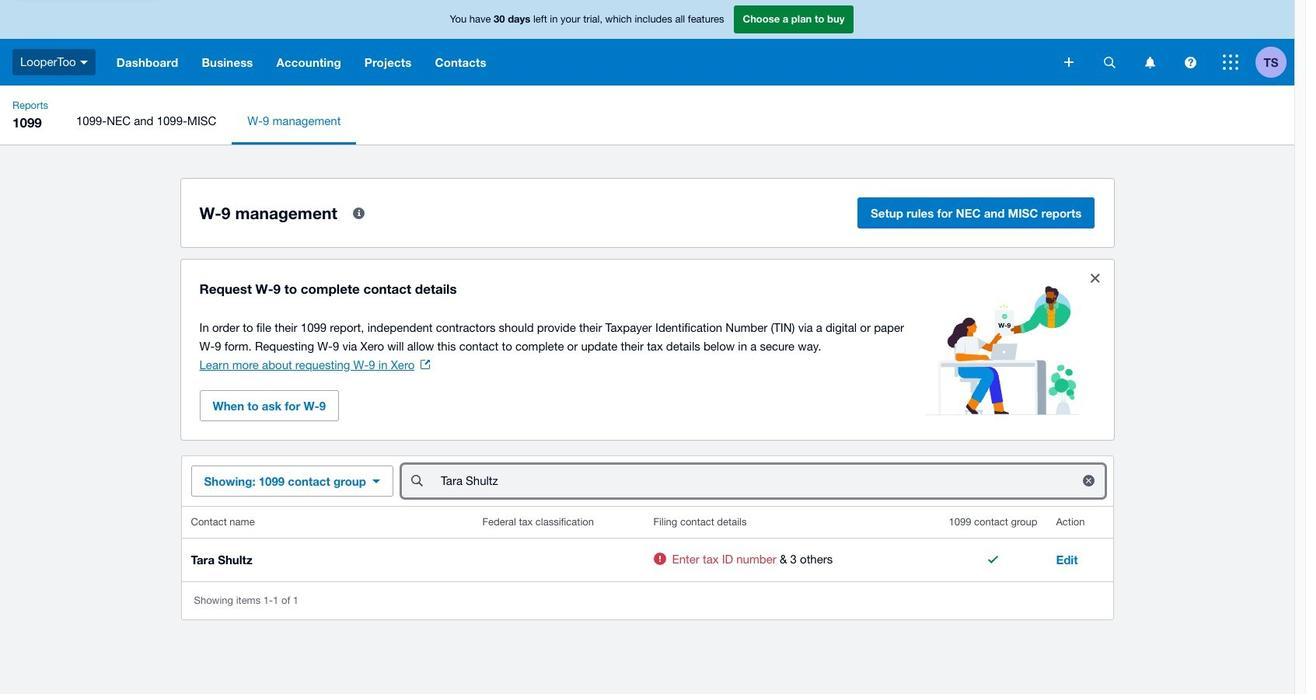 Task type: vqa. For each thing, say whether or not it's contained in the screenshot.
a
no



Task type: locate. For each thing, give the bounding box(es) containing it.
Search by contact name field
[[439, 467, 1068, 496]]

list of 1099 contacts element
[[182, 507, 1113, 582]]

svg image
[[1223, 54, 1239, 70], [1104, 56, 1116, 68], [1145, 56, 1155, 68], [1065, 58, 1074, 67]]

svg image
[[1185, 56, 1197, 68], [80, 60, 88, 64]]

banner
[[0, 0, 1295, 86]]

1 horizontal spatial svg image
[[1185, 56, 1197, 68]]

clear search image
[[1074, 465, 1105, 496]]

w-9 management information image
[[344, 198, 375, 229]]

menu
[[61, 98, 1295, 145]]



Task type: describe. For each thing, give the bounding box(es) containing it.
0 horizontal spatial svg image
[[80, 60, 88, 64]]

is 1099 contact image
[[978, 544, 1009, 576]]



